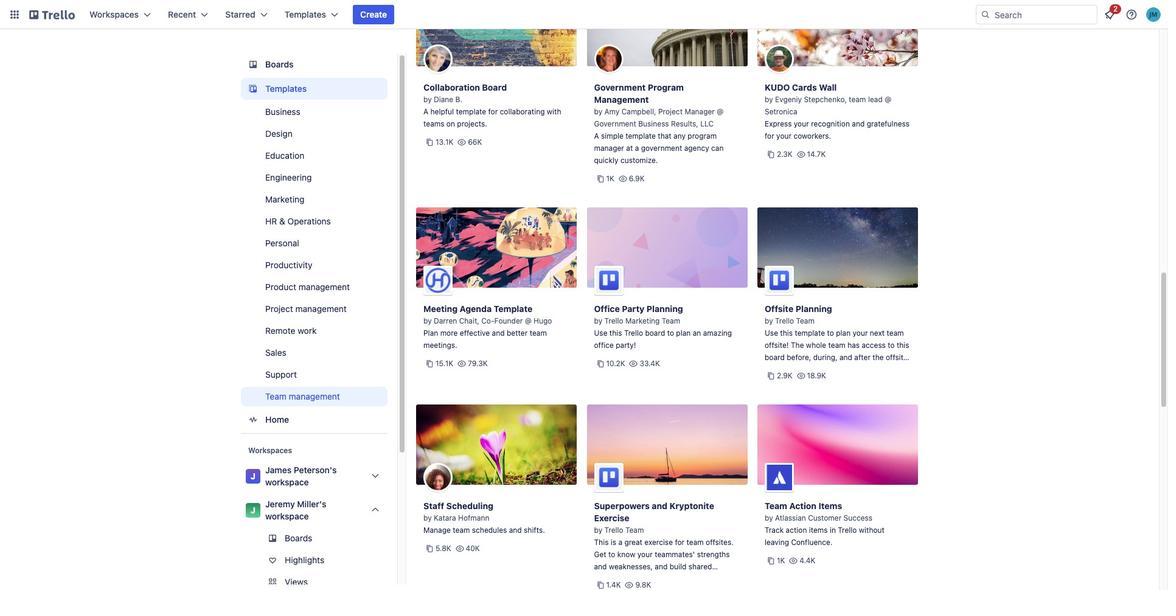 Task type: describe. For each thing, give the bounding box(es) containing it.
effective
[[460, 329, 490, 338]]

create
[[360, 9, 387, 19]]

team inside the meeting agenda template by darren chait, co-founder @ hugo plan more effective and better team meetings.
[[530, 329, 547, 338]]

coworkers.
[[794, 131, 831, 141]]

workspace for jeremy
[[265, 511, 309, 521]]

5.8k
[[436, 544, 451, 553]]

recent button
[[161, 5, 216, 24]]

shifts.
[[524, 526, 545, 535]]

trello marketing team image
[[594, 266, 623, 295]]

this inside the office party planning by trello marketing team use this trello board to plan an amazing office party!
[[610, 329, 622, 338]]

1 government from the top
[[594, 82, 646, 92]]

team inside superpowers and kryptonite exercise by trello team this is a great exercise for team offsites. get to know your teammates' strengths and weaknesses, and build shared understanding and empathy.
[[687, 538, 704, 547]]

collaboration board by diane b. a helpful template for collaborating with teams on projects.
[[424, 82, 561, 128]]

remote
[[265, 326, 295, 336]]

team management link
[[241, 387, 388, 406]]

stepchenko,
[[804, 95, 847, 104]]

your inside offsite planning by trello team use this template to plan your next team offsite! the whole team has access to this board before, during, and after the offsite to stay informed.
[[853, 329, 868, 338]]

manager
[[685, 107, 715, 116]]

exercise
[[594, 513, 630, 523]]

team inside offsite planning by trello team use this template to plan your next team offsite! the whole team has access to this board before, during, and after the offsite to stay informed.
[[796, 316, 815, 326]]

party
[[622, 304, 645, 314]]

team inside the team action items by atlassian customer success track action items in trello without leaving confluence.
[[765, 501, 787, 511]]

a inside government program management by amy campbell, project manager @ government business results, llc a simple template that any program manager at a government agency can quickly customize.
[[594, 131, 599, 141]]

by inside the meeting agenda template by darren chait, co-founder @ hugo plan more effective and better team meetings.
[[424, 316, 432, 326]]

boards link for home
[[241, 54, 388, 75]]

templates inside dropdown button
[[285, 9, 326, 19]]

79.3k
[[468, 359, 488, 368]]

management for project management
[[295, 304, 347, 314]]

know
[[617, 550, 636, 559]]

15.1k
[[436, 359, 453, 368]]

33.4k
[[640, 359, 660, 368]]

team management
[[265, 391, 340, 402]]

in
[[830, 526, 836, 535]]

use inside offsite planning by trello team use this template to plan your next team offsite! the whole team has access to this board before, during, and after the offsite to stay informed.
[[765, 329, 778, 338]]

trello inside the team action items by atlassian customer success track action items in trello without leaving confluence.
[[838, 526, 857, 535]]

a inside superpowers and kryptonite exercise by trello team this is a great exercise for team offsites. get to know your teammates' strengths and weaknesses, and build shared understanding and empathy.
[[618, 538, 622, 547]]

14.7k
[[807, 150, 826, 159]]

personal link
[[241, 234, 388, 253]]

meeting
[[424, 304, 458, 314]]

and down get at bottom right
[[594, 562, 607, 571]]

productivity link
[[241, 256, 388, 275]]

trello team image for superpowers
[[594, 463, 623, 492]]

team inside staff scheduling by katara hofmann manage team schedules and shifts.
[[453, 526, 470, 535]]

offsite
[[886, 353, 908, 362]]

open information menu image
[[1126, 9, 1138, 21]]

0 horizontal spatial project
[[265, 304, 293, 314]]

has
[[848, 341, 860, 350]]

hr & operations link
[[241, 212, 388, 231]]

next
[[870, 329, 885, 338]]

your up coworkers.
[[794, 119, 809, 128]]

agenda
[[460, 304, 492, 314]]

66k
[[468, 138, 482, 147]]

4.4k
[[800, 556, 816, 565]]

use inside the office party planning by trello marketing team use this trello board to plan an amazing office party!
[[594, 329, 608, 338]]

templates link
[[241, 78, 388, 100]]

access
[[862, 341, 886, 350]]

recent
[[168, 9, 196, 19]]

project management link
[[241, 299, 388, 319]]

a inside the 'collaboration board by diane b. a helpful template for collaborating with teams on projects.'
[[424, 107, 428, 116]]

superpowers and kryptonite exercise by trello team this is a great exercise for team offsites. get to know your teammates' strengths and weaknesses, and build shared understanding and empathy.
[[594, 501, 734, 584]]

design link
[[241, 124, 388, 144]]

create button
[[353, 5, 394, 24]]

get
[[594, 550, 606, 559]]

trello team image for offsite
[[765, 266, 794, 295]]

manage
[[424, 526, 451, 535]]

hr & operations
[[265, 216, 331, 226]]

success
[[844, 514, 873, 523]]

schedules
[[472, 526, 507, 535]]

collaboration
[[424, 82, 480, 92]]

better
[[507, 329, 528, 338]]

business inside government program management by amy campbell, project manager @ government business results, llc a simple template that any program manager at a government agency can quickly customize.
[[638, 119, 669, 128]]

llc
[[701, 119, 714, 128]]

superpowers
[[594, 501, 650, 511]]

james peterson's workspace
[[265, 465, 337, 487]]

boards link for views
[[241, 529, 388, 548]]

2 notifications image
[[1103, 7, 1117, 22]]

by inside the team action items by atlassian customer success track action items in trello without leaving confluence.
[[765, 514, 773, 523]]

workspace for james
[[265, 477, 309, 487]]

2 government from the top
[[594, 119, 636, 128]]

search image
[[981, 10, 991, 19]]

plan inside offsite planning by trello team use this template to plan your next team offsite! the whole team has access to this board before, during, and after the offsite to stay informed.
[[836, 329, 851, 338]]

hr
[[265, 216, 277, 226]]

to up during,
[[827, 329, 834, 338]]

staff scheduling by katara hofmann manage team schedules and shifts.
[[424, 501, 545, 535]]

home
[[265, 414, 289, 425]]

trello up party!
[[624, 329, 643, 338]]

&
[[279, 216, 285, 226]]

leaving
[[765, 538, 789, 547]]

jeremy miller's workspace
[[265, 499, 326, 521]]

40k
[[466, 544, 480, 553]]

atlassian customer success image
[[765, 463, 794, 492]]

offsite
[[765, 304, 794, 314]]

j for jeremy
[[251, 505, 256, 515]]

to inside superpowers and kryptonite exercise by trello team this is a great exercise for team offsites. get to know your teammates' strengths and weaknesses, and build shared understanding and empathy.
[[609, 550, 615, 559]]

board inside the office party planning by trello marketing team use this trello board to plan an amazing office party!
[[645, 329, 665, 338]]

@ for kudo cards wall
[[885, 95, 892, 104]]

trello down office
[[605, 316, 623, 326]]

hofmann
[[458, 514, 489, 523]]

marketing link
[[241, 190, 388, 209]]

engineering link
[[241, 168, 388, 187]]

manager
[[594, 144, 624, 153]]

items
[[819, 501, 842, 511]]

and inside offsite planning by trello team use this template to plan your next team offsite! the whole team has access to this board before, during, and after the offsite to stay informed.
[[840, 353, 852, 362]]

board image
[[246, 57, 260, 72]]

amy campbell, project manager @ government business results, llc image
[[594, 44, 623, 74]]

product management link
[[241, 277, 388, 297]]

wall
[[819, 82, 837, 92]]

marketing inside the office party planning by trello marketing team use this trello board to plan an amazing office party!
[[626, 316, 660, 326]]

product management
[[265, 282, 350, 292]]

by inside the 'collaboration board by diane b. a helpful template for collaborating with teams on projects.'
[[424, 95, 432, 104]]

plan
[[424, 329, 438, 338]]

team left "has"
[[828, 341, 846, 350]]

by inside staff scheduling by katara hofmann manage team schedules and shifts.
[[424, 514, 432, 523]]

workspaces inside dropdown button
[[89, 9, 139, 19]]

back to home image
[[29, 5, 75, 24]]

darren chait, co-founder @ hugo image
[[424, 266, 453, 295]]

remote work
[[265, 326, 317, 336]]

j for james
[[251, 471, 256, 481]]

trello inside superpowers and kryptonite exercise by trello team this is a great exercise for team offsites. get to know your teammates' strengths and weaknesses, and build shared understanding and empathy.
[[605, 526, 623, 535]]

6.9k
[[629, 174, 645, 183]]

team inside kudo cards wall by evgeniy stepchenko, team lead @ setronica express your recognition and gratefulness for your coworkers.
[[849, 95, 866, 104]]

katara
[[434, 514, 456, 523]]

helpful
[[430, 107, 454, 116]]

templates button
[[277, 5, 346, 24]]

business link
[[241, 102, 388, 122]]

b.
[[455, 95, 462, 104]]

more
[[440, 329, 458, 338]]

your down express
[[776, 131, 792, 141]]

atlassian
[[775, 514, 806, 523]]

government
[[641, 144, 682, 153]]

remote work link
[[241, 321, 388, 341]]

home image
[[246, 413, 260, 427]]

darren
[[434, 316, 457, 326]]

scheduling
[[446, 501, 493, 511]]

and inside staff scheduling by katara hofmann manage team schedules and shifts.
[[509, 526, 522, 535]]

this
[[594, 538, 609, 547]]

informed.
[[790, 365, 823, 374]]

co-
[[481, 316, 494, 326]]

management for product management
[[299, 282, 350, 292]]

founder
[[494, 316, 523, 326]]

customer
[[808, 514, 842, 523]]

miller's
[[297, 499, 326, 509]]

recognition
[[811, 119, 850, 128]]

boards for views
[[285, 533, 312, 543]]



Task type: vqa. For each thing, say whether or not it's contained in the screenshot.


Task type: locate. For each thing, give the bounding box(es) containing it.
campbell,
[[622, 107, 656, 116]]

for up teammates'
[[675, 538, 685, 547]]

this up party!
[[610, 329, 622, 338]]

2 j from the top
[[251, 505, 256, 515]]

0 vertical spatial a
[[424, 107, 428, 116]]

stay
[[774, 365, 788, 374]]

and inside kudo cards wall by evgeniy stepchenko, team lead @ setronica express your recognition and gratefulness for your coworkers.
[[852, 119, 865, 128]]

a right at at the top of page
[[635, 144, 639, 153]]

1 vertical spatial @
[[717, 107, 724, 116]]

by up plan
[[424, 316, 432, 326]]

@ right lead
[[885, 95, 892, 104]]

your inside superpowers and kryptonite exercise by trello team this is a great exercise for team offsites. get to know your teammates' strengths and weaknesses, and build shared understanding and empathy.
[[638, 550, 653, 559]]

projects.
[[457, 119, 487, 128]]

Search field
[[991, 5, 1097, 24]]

project management
[[265, 304, 347, 314]]

template up the projects.
[[456, 107, 486, 116]]

for down express
[[765, 131, 774, 141]]

team right the next
[[887, 329, 904, 338]]

offsite!
[[765, 341, 789, 350]]

your
[[794, 119, 809, 128], [776, 131, 792, 141], [853, 329, 868, 338], [638, 550, 653, 559]]

0 vertical spatial boards
[[265, 59, 294, 69]]

workspace inside the jeremy miller's workspace
[[265, 511, 309, 521]]

trello right in
[[838, 526, 857, 535]]

workspaces button
[[82, 5, 158, 24]]

board up 33.4k
[[645, 329, 665, 338]]

templates right starred popup button
[[285, 9, 326, 19]]

templates
[[285, 9, 326, 19], [265, 83, 307, 94]]

plan left an at the bottom of the page
[[676, 329, 691, 338]]

1k
[[606, 174, 615, 183], [777, 556, 785, 565]]

plan up "has"
[[836, 329, 851, 338]]

1 boards link from the top
[[241, 54, 388, 75]]

evgeniy stepchenko, team lead @ setronica image
[[765, 44, 794, 74]]

and left shifts. in the bottom left of the page
[[509, 526, 522, 535]]

0 horizontal spatial a
[[424, 107, 428, 116]]

home link
[[241, 409, 388, 431]]

and right 'recognition'
[[852, 119, 865, 128]]

management
[[299, 282, 350, 292], [295, 304, 347, 314], [289, 391, 340, 402]]

2 plan from the left
[[836, 329, 851, 338]]

1 j from the top
[[251, 471, 256, 481]]

0 vertical spatial workspace
[[265, 477, 309, 487]]

10.2k
[[606, 359, 625, 368]]

meeting agenda template by darren chait, co-founder @ hugo plan more effective and better team meetings.
[[424, 304, 552, 350]]

planning inside the office party planning by trello marketing team use this trello board to plan an amazing office party!
[[647, 304, 683, 314]]

1 use from the left
[[594, 329, 608, 338]]

1 vertical spatial boards
[[285, 533, 312, 543]]

highlights link
[[241, 551, 388, 570]]

by down the 'kudo'
[[765, 95, 773, 104]]

0 horizontal spatial plan
[[676, 329, 691, 338]]

1 horizontal spatial plan
[[836, 329, 851, 338]]

project inside government program management by amy campbell, project manager @ government business results, llc a simple template that any program manager at a government agency can quickly customize.
[[658, 107, 683, 116]]

and down the founder
[[492, 329, 505, 338]]

engineering
[[265, 172, 312, 183]]

confluence.
[[791, 538, 833, 547]]

board inside offsite planning by trello team use this template to plan your next team offsite! the whole team has access to this board before, during, and after the offsite to stay informed.
[[765, 353, 785, 362]]

1 vertical spatial a
[[594, 131, 599, 141]]

lead
[[868, 95, 883, 104]]

and inside the meeting agenda template by darren chait, co-founder @ hugo plan more effective and better team meetings.
[[492, 329, 505, 338]]

0 vertical spatial government
[[594, 82, 646, 92]]

team down the hugo
[[530, 329, 547, 338]]

trello
[[605, 316, 623, 326], [775, 316, 794, 326], [624, 329, 643, 338], [605, 526, 623, 535], [838, 526, 857, 535]]

this up 'offsite!'
[[780, 329, 793, 338]]

your down great
[[638, 550, 653, 559]]

a right the is
[[618, 538, 622, 547]]

team left lead
[[849, 95, 866, 104]]

0 horizontal spatial workspaces
[[89, 9, 139, 19]]

2 vertical spatial for
[[675, 538, 685, 547]]

0 vertical spatial 1k
[[606, 174, 615, 183]]

starred
[[225, 9, 255, 19]]

trello down offsite
[[775, 316, 794, 326]]

jeremy miller (jeremymiller198) image
[[1146, 7, 1161, 22]]

to right get at bottom right
[[609, 550, 615, 559]]

your up "has"
[[853, 329, 868, 338]]

1 horizontal spatial 1k
[[777, 556, 785, 565]]

0 vertical spatial trello team image
[[765, 266, 794, 295]]

design
[[265, 128, 293, 139]]

0 horizontal spatial for
[[488, 107, 498, 116]]

1 horizontal spatial planning
[[796, 304, 832, 314]]

setronica
[[765, 107, 798, 116]]

template for collaboration
[[456, 107, 486, 116]]

for inside the 'collaboration board by diane b. a helpful template for collaborating with teams on projects.'
[[488, 107, 498, 116]]

18.9k
[[807, 371, 826, 380]]

by left diane
[[424, 95, 432, 104]]

on
[[447, 119, 455, 128]]

marketing
[[265, 194, 305, 204], [626, 316, 660, 326]]

use
[[594, 329, 608, 338], [765, 329, 778, 338]]

@ right manager at the top right
[[717, 107, 724, 116]]

1k down quickly
[[606, 174, 615, 183]]

template
[[494, 304, 533, 314]]

support
[[265, 369, 297, 380]]

@ for government program management
[[717, 107, 724, 116]]

exercise
[[645, 538, 673, 547]]

team inside the office party planning by trello marketing team use this trello board to plan an amazing office party!
[[662, 316, 680, 326]]

2 vertical spatial management
[[289, 391, 340, 402]]

team up 'strengths'
[[687, 538, 704, 547]]

views
[[285, 577, 308, 587]]

template for offsite
[[795, 329, 825, 338]]

government program management by amy campbell, project manager @ government business results, llc a simple template that any program manager at a government agency can quickly customize.
[[594, 82, 724, 165]]

and left the build
[[655, 562, 668, 571]]

by inside superpowers and kryptonite exercise by trello team this is a great exercise for team offsites. get to know your teammates' strengths and weaknesses, and build shared understanding and empathy.
[[594, 526, 602, 535]]

1 vertical spatial templates
[[265, 83, 307, 94]]

a up teams on the left top of page
[[424, 107, 428, 116]]

by down the "staff"
[[424, 514, 432, 523]]

whole
[[806, 341, 826, 350]]

by up this on the right bottom of page
[[594, 526, 602, 535]]

strengths
[[697, 550, 730, 559]]

0 horizontal spatial use
[[594, 329, 608, 338]]

government up simple
[[594, 119, 636, 128]]

amy
[[605, 107, 620, 116]]

marketing up &
[[265, 194, 305, 204]]

and
[[852, 119, 865, 128], [492, 329, 505, 338], [840, 353, 852, 362], [652, 501, 668, 511], [509, 526, 522, 535], [594, 562, 607, 571], [655, 562, 668, 571], [646, 574, 659, 584]]

0 vertical spatial j
[[251, 471, 256, 481]]

starred button
[[218, 5, 275, 24]]

workspace down james
[[265, 477, 309, 487]]

2 planning from the left
[[796, 304, 832, 314]]

1 horizontal spatial board
[[765, 353, 785, 362]]

for inside kudo cards wall by evgeniy stepchenko, team lead @ setronica express your recognition and gratefulness for your coworkers.
[[765, 131, 774, 141]]

0 horizontal spatial @
[[525, 316, 532, 326]]

1 vertical spatial government
[[594, 119, 636, 128]]

1 plan from the left
[[676, 329, 691, 338]]

1 vertical spatial j
[[251, 505, 256, 515]]

empathy.
[[661, 574, 692, 584]]

templates right template board image
[[265, 83, 307, 94]]

by inside kudo cards wall by evgeniy stepchenko, team lead @ setronica express your recognition and gratefulness for your coworkers.
[[765, 95, 773, 104]]

@ inside the meeting agenda template by darren chait, co-founder @ hugo plan more effective and better team meetings.
[[525, 316, 532, 326]]

1 horizontal spatial trello team image
[[765, 266, 794, 295]]

kudo
[[765, 82, 790, 92]]

teams
[[424, 119, 444, 128]]

1k down the leaving
[[777, 556, 785, 565]]

1 vertical spatial project
[[265, 304, 293, 314]]

katara hofmann image
[[424, 463, 453, 492]]

template
[[456, 107, 486, 116], [626, 131, 656, 141], [795, 329, 825, 338]]

education link
[[241, 146, 388, 166]]

by up track
[[765, 514, 773, 523]]

team inside superpowers and kryptonite exercise by trello team this is a great exercise for team offsites. get to know your teammates' strengths and weaknesses, and build shared understanding and empathy.
[[626, 526, 644, 535]]

office party planning by trello marketing team use this trello board to plan an amazing office party!
[[594, 304, 732, 350]]

1 planning from the left
[[647, 304, 683, 314]]

2.9k
[[777, 371, 793, 380]]

quickly
[[594, 156, 619, 165]]

customize.
[[621, 156, 658, 165]]

by down office
[[594, 316, 602, 326]]

1 vertical spatial board
[[765, 353, 785, 362]]

1 horizontal spatial for
[[675, 538, 685, 547]]

1 horizontal spatial business
[[638, 119, 669, 128]]

2 workspace from the top
[[265, 511, 309, 521]]

forward image
[[385, 575, 400, 590]]

trello up the is
[[605, 526, 623, 535]]

0 vertical spatial for
[[488, 107, 498, 116]]

management down productivity link
[[299, 282, 350, 292]]

1 vertical spatial a
[[618, 538, 622, 547]]

trello team image up offsite
[[765, 266, 794, 295]]

0 horizontal spatial 1k
[[606, 174, 615, 183]]

workspace inside james peterson's workspace
[[265, 477, 309, 487]]

1 horizontal spatial workspaces
[[248, 446, 292, 455]]

0 horizontal spatial marketing
[[265, 194, 305, 204]]

template inside offsite planning by trello team use this template to plan your next team offsite! the whole team has access to this board before, during, and after the offsite to stay informed.
[[795, 329, 825, 338]]

kudo cards wall by evgeniy stepchenko, team lead @ setronica express your recognition and gratefulness for your coworkers.
[[765, 82, 910, 141]]

a inside government program management by amy campbell, project manager @ government business results, llc a simple template that any program manager at a government agency can quickly customize.
[[635, 144, 639, 153]]

is
[[611, 538, 616, 547]]

1k for government program management
[[606, 174, 615, 183]]

boards right board icon
[[265, 59, 294, 69]]

results,
[[671, 119, 698, 128]]

2 horizontal spatial template
[[795, 329, 825, 338]]

@ left the hugo
[[525, 316, 532, 326]]

j left james
[[251, 471, 256, 481]]

template inside government program management by amy campbell, project manager @ government business results, llc a simple template that any program manager at a government agency can quickly customize.
[[626, 131, 656, 141]]

management
[[594, 94, 649, 105]]

for down board
[[488, 107, 498, 116]]

2 boards link from the top
[[241, 529, 388, 548]]

0 vertical spatial management
[[299, 282, 350, 292]]

1 vertical spatial workspaces
[[248, 446, 292, 455]]

0 vertical spatial workspaces
[[89, 9, 139, 19]]

project up results,
[[658, 107, 683, 116]]

1 horizontal spatial a
[[594, 131, 599, 141]]

management down the support link
[[289, 391, 340, 402]]

2.3k
[[777, 150, 793, 159]]

for inside superpowers and kryptonite exercise by trello team this is a great exercise for team offsites. get to know your teammates' strengths and weaknesses, and build shared understanding and empathy.
[[675, 538, 685, 547]]

1 vertical spatial boards link
[[241, 529, 388, 548]]

offsites.
[[706, 538, 734, 547]]

2 horizontal spatial for
[[765, 131, 774, 141]]

management for team management
[[289, 391, 340, 402]]

team down hofmann
[[453, 526, 470, 535]]

0 vertical spatial @
[[885, 95, 892, 104]]

by inside government program management by amy campbell, project manager @ government business results, llc a simple template that any program manager at a government agency can quickly customize.
[[594, 107, 602, 116]]

to up offsite
[[888, 341, 895, 350]]

and left empathy.
[[646, 574, 659, 584]]

1 vertical spatial workspace
[[265, 511, 309, 521]]

program
[[648, 82, 684, 92]]

office
[[594, 304, 620, 314]]

business up design
[[265, 106, 300, 117]]

board down 'offsite!'
[[765, 353, 785, 362]]

primary element
[[0, 0, 1168, 29]]

marketing down party
[[626, 316, 660, 326]]

0 vertical spatial template
[[456, 107, 486, 116]]

this up offsite
[[897, 341, 909, 350]]

offsite planning by trello team use this template to plan your next team offsite! the whole team has access to this board before, during, and after the offsite to stay informed.
[[765, 304, 909, 374]]

1 vertical spatial 1k
[[777, 556, 785, 565]]

planning inside offsite planning by trello team use this template to plan your next team offsite! the whole team has access to this board before, during, and after the offsite to stay informed.
[[796, 304, 832, 314]]

template inside the 'collaboration board by diane b. a helpful template for collaborating with teams on projects.'
[[456, 107, 486, 116]]

@ inside government program management by amy campbell, project manager @ government business results, llc a simple template that any program manager at a government agency can quickly customize.
[[717, 107, 724, 116]]

plan inside the office party planning by trello marketing team use this trello board to plan an amazing office party!
[[676, 329, 691, 338]]

1k for team action items
[[777, 556, 785, 565]]

agency
[[684, 144, 709, 153]]

1.4k
[[606, 580, 621, 590]]

during,
[[813, 353, 838, 362]]

0 horizontal spatial business
[[265, 106, 300, 117]]

to left an at the bottom of the page
[[667, 329, 674, 338]]

by down offsite
[[765, 316, 773, 326]]

1 horizontal spatial this
[[780, 329, 793, 338]]

1 vertical spatial marketing
[[626, 316, 660, 326]]

template up at at the top of page
[[626, 131, 656, 141]]

weaknesses,
[[609, 562, 653, 571]]

use up office
[[594, 329, 608, 338]]

an
[[693, 329, 701, 338]]

1 horizontal spatial use
[[765, 329, 778, 338]]

the
[[873, 353, 884, 362]]

program
[[688, 131, 717, 141]]

government up management
[[594, 82, 646, 92]]

business up that
[[638, 119, 669, 128]]

boards up the 'highlights'
[[285, 533, 312, 543]]

0 vertical spatial project
[[658, 107, 683, 116]]

template board image
[[246, 82, 260, 96]]

operations
[[288, 216, 331, 226]]

trello team image up the superpowers
[[594, 463, 623, 492]]

a left simple
[[594, 131, 599, 141]]

project up remote
[[265, 304, 293, 314]]

by inside offsite planning by trello team use this template to plan your next team offsite! the whole team has access to this board before, during, and after the offsite to stay informed.
[[765, 316, 773, 326]]

project
[[658, 107, 683, 116], [265, 304, 293, 314]]

business inside business link
[[265, 106, 300, 117]]

2 use from the left
[[765, 329, 778, 338]]

1 vertical spatial business
[[638, 119, 669, 128]]

use up 'offsite!'
[[765, 329, 778, 338]]

education
[[265, 150, 304, 161]]

0 horizontal spatial trello team image
[[594, 463, 623, 492]]

1 vertical spatial trello team image
[[594, 463, 623, 492]]

support link
[[241, 365, 388, 385]]

0 horizontal spatial template
[[456, 107, 486, 116]]

trello team image
[[765, 266, 794, 295], [594, 463, 623, 492]]

management down product management link
[[295, 304, 347, 314]]

template up the whole
[[795, 329, 825, 338]]

@ for meeting agenda template
[[525, 316, 532, 326]]

0 vertical spatial marketing
[[265, 194, 305, 204]]

0 horizontal spatial planning
[[647, 304, 683, 314]]

boards for home
[[265, 59, 294, 69]]

1 vertical spatial for
[[765, 131, 774, 141]]

action
[[790, 501, 817, 511]]

0 vertical spatial a
[[635, 144, 639, 153]]

workspace down jeremy
[[265, 511, 309, 521]]

1 vertical spatial template
[[626, 131, 656, 141]]

1 vertical spatial management
[[295, 304, 347, 314]]

0 vertical spatial business
[[265, 106, 300, 117]]

boards link up templates link
[[241, 54, 388, 75]]

shared
[[689, 562, 712, 571]]

to inside the office party planning by trello marketing team use this trello board to plan an amazing office party!
[[667, 329, 674, 338]]

planning right offsite
[[796, 304, 832, 314]]

by inside the office party planning by trello marketing team use this trello board to plan an amazing office party!
[[594, 316, 602, 326]]

2 horizontal spatial this
[[897, 341, 909, 350]]

0 horizontal spatial a
[[618, 538, 622, 547]]

personal
[[265, 238, 299, 248]]

jeremy
[[265, 499, 295, 509]]

boards link up the highlights link
[[241, 529, 388, 548]]

1 horizontal spatial @
[[717, 107, 724, 116]]

gratefulness
[[867, 119, 910, 128]]

and left kryptonite
[[652, 501, 668, 511]]

@ inside kudo cards wall by evgeniy stepchenko, team lead @ setronica express your recognition and gratefulness for your coworkers.
[[885, 95, 892, 104]]

to left stay
[[765, 365, 772, 374]]

team
[[849, 95, 866, 104], [530, 329, 547, 338], [887, 329, 904, 338], [828, 341, 846, 350], [453, 526, 470, 535], [687, 538, 704, 547]]

highlights
[[285, 555, 324, 565]]

with
[[547, 107, 561, 116]]

1 horizontal spatial template
[[626, 131, 656, 141]]

2 vertical spatial @
[[525, 316, 532, 326]]

0 horizontal spatial this
[[610, 329, 622, 338]]

product
[[265, 282, 296, 292]]

express
[[765, 119, 792, 128]]

by left amy at the top of the page
[[594, 107, 602, 116]]

0 vertical spatial templates
[[285, 9, 326, 19]]

peterson's
[[294, 465, 337, 475]]

0 horizontal spatial board
[[645, 329, 665, 338]]

2 horizontal spatial @
[[885, 95, 892, 104]]

trello inside offsite planning by trello team use this template to plan your next team offsite! the whole team has access to this board before, during, and after the offsite to stay informed.
[[775, 316, 794, 326]]

2 vertical spatial template
[[795, 329, 825, 338]]

and down "has"
[[840, 353, 852, 362]]

0 vertical spatial boards link
[[241, 54, 388, 75]]

0 vertical spatial board
[[645, 329, 665, 338]]

j left jeremy
[[251, 505, 256, 515]]

planning right party
[[647, 304, 683, 314]]

1 horizontal spatial project
[[658, 107, 683, 116]]

1 horizontal spatial marketing
[[626, 316, 660, 326]]

sales
[[265, 347, 286, 358]]

diane b. image
[[424, 44, 453, 74]]

1 horizontal spatial a
[[635, 144, 639, 153]]

1 workspace from the top
[[265, 477, 309, 487]]



